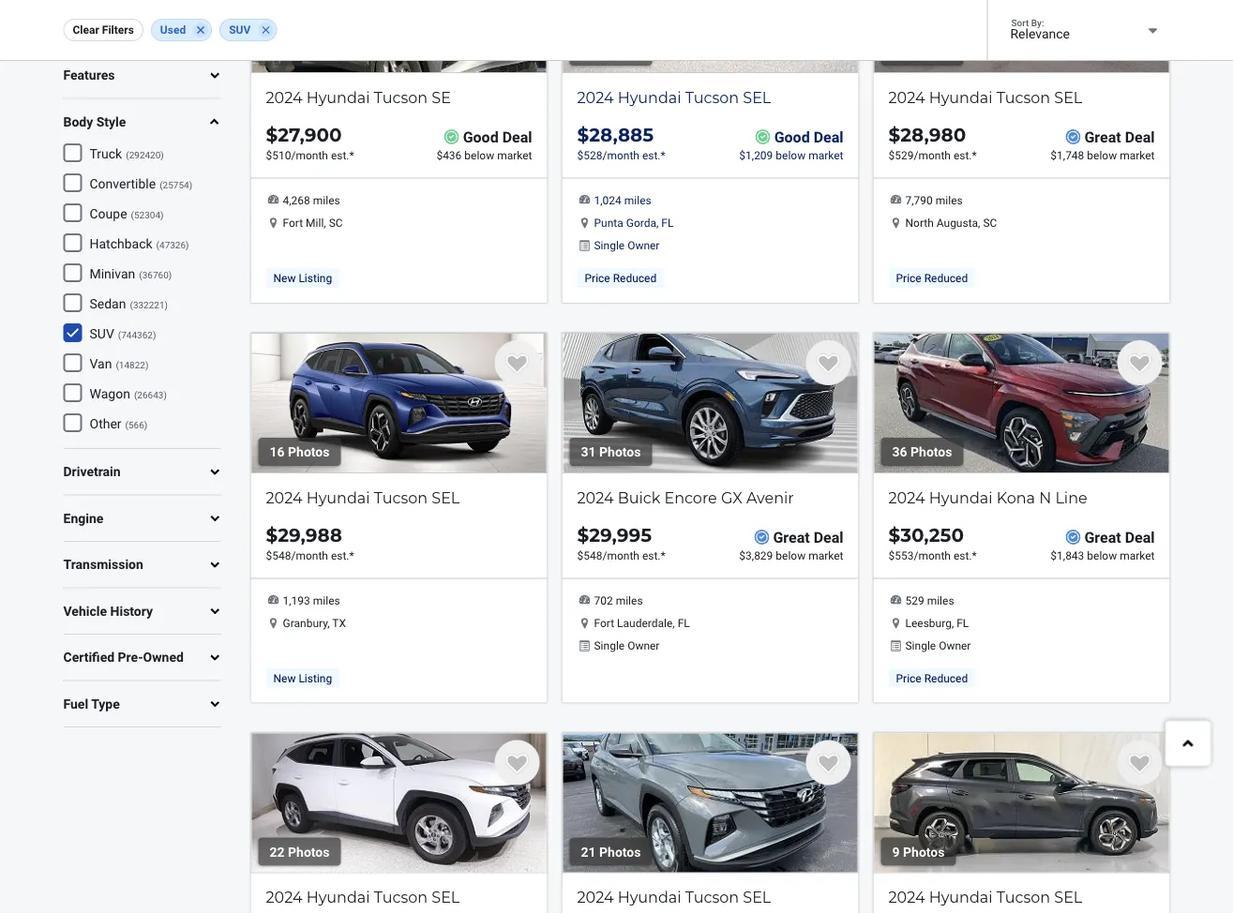 Task type: vqa. For each thing, say whether or not it's contained in the screenshot.


Task type: locate. For each thing, give the bounding box(es) containing it.
great for 28,980
[[1085, 128, 1122, 146]]

2024 down 22
[[266, 889, 303, 907]]

) for truck
[[161, 149, 164, 161]]

good up $436 below market
[[463, 128, 499, 146]]

market right $436
[[497, 149, 533, 162]]

miles for 28,885
[[625, 194, 652, 207]]

below right $436
[[465, 149, 495, 162]]

price reduced
[[585, 272, 657, 285], [897, 272, 969, 285], [897, 672, 969, 685]]

/month est.* inside $ 28,885 $ 528 /month est.*
[[603, 149, 666, 162]]

0 vertical spatial fort
[[283, 216, 303, 230]]

sel
[[743, 88, 772, 106], [1055, 88, 1083, 106], [432, 489, 460, 507], [432, 889, 460, 907], [743, 889, 772, 907], [1055, 889, 1083, 907]]

2 new listing from the top
[[274, 672, 332, 685]]

below right $1,843
[[1088, 549, 1118, 562]]

miles up fort lauderdale , fl
[[616, 595, 643, 608]]

owner down gorda
[[628, 239, 660, 252]]

21
[[581, 845, 596, 860]]

great up the $1,748 below market
[[1085, 128, 1122, 146]]

31
[[581, 444, 596, 460]]

miles up north augusta , sc
[[936, 194, 963, 207]]

2024 buick encore gx avenir
[[578, 489, 795, 507]]

1 new listing from the top
[[274, 272, 332, 285]]

/month est.* inside $ 29,988 $ 548 /month est.*
[[291, 549, 354, 562]]

( for hatchback
[[156, 239, 160, 251]]

great deal for 29,995
[[774, 529, 844, 546]]

0 vertical spatial new listing
[[274, 272, 332, 285]]

hyundai up 29,988
[[307, 489, 370, 507]]

0 vertical spatial suv
[[229, 23, 251, 37]]

1 horizontal spatial good
[[775, 128, 810, 146]]

$ 28,980 $ 529 /month est.*
[[889, 123, 977, 162]]

4,268 miles
[[283, 194, 340, 207]]

tucson
[[374, 88, 428, 106], [686, 88, 740, 106], [997, 88, 1051, 106], [374, 489, 428, 507], [374, 889, 428, 907], [686, 889, 740, 907], [997, 889, 1051, 907]]

convertible
[[90, 176, 156, 192]]

/month est.* inside $ 29,995 $ 548 /month est.*
[[603, 549, 666, 562]]

( up "52304" at top left
[[160, 179, 163, 191]]

$1,209 below market
[[740, 149, 844, 162]]

great deal up the $1,748 below market
[[1085, 128, 1156, 146]]

) inside suv ( 744362 )
[[153, 330, 156, 341]]

hyundai up 28,885
[[618, 88, 682, 106]]

510
[[272, 149, 291, 162]]

van ( 14822 )
[[90, 356, 149, 372]]

owner down leesburg , fl
[[939, 639, 972, 653]]

2024 hyundai tucson sel up 28,980
[[889, 88, 1083, 106]]

below right $1,748
[[1088, 149, 1118, 162]]

miles for 27,900
[[313, 194, 340, 207]]

( right van
[[116, 360, 119, 371]]

) for van
[[145, 360, 149, 371]]

deal up '$3,829 below market'
[[814, 529, 844, 546]]

hyundai down 22 photos
[[307, 889, 370, 907]]

pre-
[[118, 650, 143, 666]]

lauderdale
[[618, 617, 673, 630]]

used
[[160, 23, 186, 37]]

owner
[[628, 239, 660, 252], [628, 639, 660, 653], [939, 639, 972, 653]]

2024 for 7,790
[[889, 88, 926, 106]]

) inside 'hatchback ( 47326 )'
[[186, 239, 189, 251]]

market for 28,885
[[809, 149, 844, 162]]

granbury , tx
[[283, 617, 346, 630]]

( inside other ( 566 )
[[125, 420, 129, 431]]

/month est.* for 29,988
[[291, 549, 354, 562]]

( inside sedan ( 332221 )
[[130, 300, 133, 311]]

miles for 29,995
[[616, 595, 643, 608]]

single down punta on the top of the page
[[594, 239, 625, 252]]

( right other
[[125, 420, 129, 431]]

fort mill , sc
[[283, 216, 343, 230]]

new listing for 2024 hyundai tucson sel
[[274, 672, 332, 685]]

single for 29,995
[[594, 639, 625, 653]]

good up $1,209 below market
[[775, 128, 810, 146]]

30,250
[[901, 524, 965, 547]]

( right minivan
[[139, 269, 142, 281]]

price reduced down leesburg
[[897, 672, 969, 685]]

( inside wagon ( 26643 )
[[134, 390, 137, 401]]

/month est.* down 29,988
[[291, 549, 354, 562]]

photos for 21 photos
[[600, 845, 641, 860]]

single owner down punta gorda , fl
[[594, 239, 660, 252]]

1 horizontal spatial good deal
[[775, 128, 844, 146]]

2 good from the left
[[775, 128, 810, 146]]

1 548 from the left
[[272, 549, 291, 562]]

good deal for 28,885
[[775, 128, 844, 146]]

2024 for 4,268
[[266, 88, 303, 106]]

1 vertical spatial fort
[[594, 617, 615, 630]]

photos right 36
[[911, 444, 953, 460]]

great for 30,250
[[1085, 529, 1122, 546]]

28,885
[[590, 123, 654, 146]]

convertible ( 25754 )
[[90, 176, 192, 192]]

hyundai up 30,250
[[930, 489, 993, 507]]

, for 27,900
[[324, 216, 326, 230]]

single down leesburg
[[906, 639, 937, 653]]

2024 hyundai tucson image for 22 photos
[[251, 733, 548, 874]]

/month est.* for 28,885
[[603, 149, 666, 162]]

) for minivan
[[169, 269, 172, 281]]

miles up mill
[[313, 194, 340, 207]]

deal up $436 below market
[[503, 128, 533, 146]]

9
[[893, 845, 900, 860]]

1 sc from the left
[[329, 216, 343, 230]]

/month est.* down 28,980
[[914, 149, 977, 162]]

22 photos
[[270, 845, 330, 860]]

) inside convertible ( 25754 )
[[189, 179, 192, 191]]

2 horizontal spatial fl
[[957, 617, 970, 630]]

2024 up 28,980
[[889, 88, 926, 106]]

$436
[[437, 149, 462, 162]]

suv inside button
[[229, 23, 251, 37]]

fl right lauderdale on the bottom of page
[[678, 617, 690, 630]]

market right $1,843
[[1121, 549, 1156, 562]]

1,193
[[283, 595, 310, 608]]

photos for 16 photos
[[288, 444, 330, 460]]

( for minivan
[[139, 269, 142, 281]]

1,024
[[594, 194, 622, 207]]

fort left mill
[[283, 216, 303, 230]]

market right $1,748
[[1121, 149, 1156, 162]]

photos right '9'
[[904, 845, 945, 860]]

( for other
[[125, 420, 129, 431]]

suv button
[[220, 19, 277, 41]]

good
[[463, 128, 499, 146], [775, 128, 810, 146]]

/month est.* inside '$ 28,980 $ 529 /month est.*'
[[914, 149, 977, 162]]

, for 28,885
[[657, 216, 659, 230]]

other ( 566 )
[[90, 416, 148, 432]]

/month est.* down 28,885
[[603, 149, 666, 162]]

photos
[[281, 44, 322, 59], [911, 44, 953, 59], [288, 444, 330, 460], [600, 444, 641, 460], [911, 444, 953, 460], [288, 845, 330, 860], [600, 845, 641, 860], [904, 845, 945, 860]]

( for convertible
[[160, 179, 163, 191]]

tx
[[332, 617, 346, 630]]

north augusta , sc
[[906, 216, 998, 230]]

single
[[594, 239, 625, 252], [594, 639, 625, 653], [906, 639, 937, 653]]

$
[[266, 123, 278, 146], [578, 123, 590, 146], [889, 123, 901, 146], [266, 149, 272, 162], [578, 149, 584, 162], [889, 149, 895, 162], [266, 524, 278, 547], [578, 524, 590, 547], [889, 524, 901, 547], [266, 549, 272, 562], [578, 549, 584, 562], [889, 549, 895, 562]]

) for convertible
[[189, 179, 192, 191]]

market for 29,995
[[809, 549, 844, 562]]

) inside van ( 14822 )
[[145, 360, 149, 371]]

2024 hyundai tucson image
[[251, 0, 548, 73], [563, 0, 859, 73], [874, 0, 1171, 73], [251, 333, 548, 474], [251, 733, 548, 874], [563, 733, 859, 874], [874, 733, 1171, 874]]

/month est.* inside $ 30,250 $ 553 /month est.*
[[914, 549, 977, 562]]

0 horizontal spatial good
[[463, 128, 499, 146]]

market for 30,250
[[1121, 549, 1156, 562]]

( inside suv ( 744362 )
[[118, 330, 121, 341]]

deal up $1,209 below market
[[814, 128, 844, 146]]

suv for suv
[[229, 23, 251, 37]]

1 good deal from the left
[[463, 128, 533, 146]]

sc right mill
[[329, 216, 343, 230]]

deal up the $1,748 below market
[[1126, 128, 1156, 146]]

0 horizontal spatial 548
[[272, 549, 291, 562]]

) for sedan
[[165, 300, 168, 311]]

great up '$3,829 below market'
[[774, 529, 810, 546]]

1,024 miles
[[594, 194, 652, 207]]

punta
[[594, 216, 624, 230]]

great deal up '$3,829 below market'
[[774, 529, 844, 546]]

) inside minivan ( 36760 )
[[169, 269, 172, 281]]

2 sc from the left
[[984, 216, 998, 230]]

2024 up 28,885
[[578, 88, 614, 106]]

529 up leesburg
[[906, 595, 925, 608]]

granbury
[[283, 617, 328, 630]]

great deal
[[1085, 128, 1156, 146], [774, 529, 844, 546], [1085, 529, 1156, 546]]

$3,829 below market
[[740, 549, 844, 562]]

1 good from the left
[[463, 128, 499, 146]]

below
[[465, 149, 495, 162], [776, 149, 806, 162], [1088, 149, 1118, 162], [776, 549, 806, 562], [1088, 549, 1118, 562]]

2024 hyundai tucson image for 21 photos
[[563, 733, 859, 874]]

0 horizontal spatial sc
[[329, 216, 343, 230]]

) inside coupe ( 52304 )
[[161, 209, 164, 221]]

1 horizontal spatial 548
[[584, 549, 603, 562]]

deal for 27,900
[[503, 128, 533, 146]]

( right truck
[[126, 149, 129, 161]]

great deal up $1,843 below market
[[1085, 529, 1156, 546]]

1 horizontal spatial fl
[[678, 617, 690, 630]]

29,988
[[278, 524, 342, 547]]

photos right 21
[[600, 845, 641, 860]]

0 horizontal spatial good deal
[[463, 128, 533, 146]]

vehicle
[[63, 604, 107, 620]]

2 good deal from the left
[[775, 128, 844, 146]]

owner for 28,885
[[628, 239, 660, 252]]

photos right 31
[[600, 444, 641, 460]]

market right $3,829
[[809, 549, 844, 562]]

( inside coupe ( 52304 )
[[131, 209, 134, 221]]

(
[[126, 149, 129, 161], [160, 179, 163, 191], [131, 209, 134, 221], [156, 239, 160, 251], [139, 269, 142, 281], [130, 300, 133, 311], [118, 330, 121, 341], [116, 360, 119, 371], [134, 390, 137, 401], [125, 420, 129, 431]]

good deal up $436 below market
[[463, 128, 533, 146]]

hyundai down 9 photos
[[930, 889, 993, 907]]

miles up leesburg , fl
[[928, 595, 955, 608]]

punta gorda , fl
[[594, 216, 674, 230]]

2024 down '9'
[[889, 889, 926, 907]]

) inside other ( 566 )
[[144, 420, 148, 431]]

single owner down fort lauderdale , fl
[[594, 639, 660, 653]]

wagon ( 26643 )
[[90, 386, 167, 402]]

photos for 31 photos
[[600, 444, 641, 460]]

market for 28,980
[[1121, 149, 1156, 162]]

1 horizontal spatial suv
[[229, 23, 251, 37]]

( inside convertible ( 25754 )
[[160, 179, 163, 191]]

( inside 'hatchback ( 47326 )'
[[156, 239, 160, 251]]

coupe
[[90, 206, 127, 222]]

line
[[1056, 489, 1088, 507]]

fort down 702
[[594, 617, 615, 630]]

good deal up $1,209 below market
[[775, 128, 844, 146]]

photos right 22
[[288, 845, 330, 860]]

36760
[[142, 269, 169, 281]]

fort for 27,900
[[283, 216, 303, 230]]

miles
[[313, 194, 340, 207], [625, 194, 652, 207], [936, 194, 963, 207], [313, 595, 340, 608], [616, 595, 643, 608], [928, 595, 955, 608]]

( up 36760 on the left top of the page
[[156, 239, 160, 251]]

292420
[[129, 149, 161, 161]]

below for 28,885
[[776, 149, 806, 162]]

sc
[[329, 216, 343, 230], [984, 216, 998, 230]]

truck
[[90, 146, 122, 162]]

/month est.* for 30,250
[[914, 549, 977, 562]]

below for 27,900
[[465, 149, 495, 162]]

) inside truck ( 292420 )
[[161, 149, 164, 161]]

great deal for 30,250
[[1085, 529, 1156, 546]]

$3,829
[[740, 549, 774, 562]]

529
[[895, 149, 914, 162], [906, 595, 925, 608]]

new listing down the fort mill , sc
[[274, 272, 332, 285]]

548 inside $ 29,988 $ 548 /month est.*
[[272, 549, 291, 562]]

/month est.* for 28,980
[[914, 149, 977, 162]]

owner for 30,250
[[939, 639, 972, 653]]

single owner down leesburg , fl
[[906, 639, 972, 653]]

suv right used button
[[229, 23, 251, 37]]

/month est.* inside $ 27,900 $ 510 /month est.*
[[291, 149, 354, 162]]

548 inside $ 29,995 $ 548 /month est.*
[[584, 549, 603, 562]]

single owner for 30,250
[[906, 639, 972, 653]]

548 down 29,988
[[272, 549, 291, 562]]

529 down 28,980
[[895, 149, 914, 162]]

( inside minivan ( 36760 )
[[139, 269, 142, 281]]

hyundai
[[307, 88, 370, 106], [618, 88, 682, 106], [930, 88, 993, 106], [307, 489, 370, 507], [930, 489, 993, 507], [307, 889, 370, 907], [618, 889, 682, 907], [930, 889, 993, 907]]

25 photos
[[893, 44, 953, 59]]

great deal for 28,980
[[1085, 128, 1156, 146]]

/month est.* down 30,250
[[914, 549, 977, 562]]

clear filters
[[73, 23, 134, 37]]

( inside van ( 14822 )
[[116, 360, 119, 371]]

great for 29,995
[[774, 529, 810, 546]]

0 horizontal spatial fl
[[662, 216, 674, 230]]

1 vertical spatial suv
[[90, 326, 114, 342]]

2024 up 30,250
[[889, 489, 926, 507]]

photos right 16
[[288, 444, 330, 460]]

fuel
[[63, 697, 88, 712]]

1 horizontal spatial sc
[[984, 216, 998, 230]]

market
[[497, 149, 533, 162], [809, 149, 844, 162], [1121, 149, 1156, 162], [809, 549, 844, 562], [1121, 549, 1156, 562]]

( up van ( 14822 )
[[118, 330, 121, 341]]

price reduced down punta on the top of the page
[[585, 272, 657, 285]]

good deal
[[463, 128, 533, 146], [775, 128, 844, 146]]

36
[[893, 444, 908, 460]]

( inside truck ( 292420 )
[[126, 149, 129, 161]]

2024 down 21
[[578, 889, 614, 907]]

0 vertical spatial 529
[[895, 149, 914, 162]]

2024 up 27,900
[[266, 88, 303, 106]]

548 down 29,995
[[584, 549, 603, 562]]

fl
[[662, 216, 674, 230], [678, 617, 690, 630], [957, 617, 970, 630]]

sc for 27,900
[[329, 216, 343, 230]]

wagon
[[90, 386, 130, 402]]

) inside wagon ( 26643 )
[[164, 390, 167, 401]]

kona
[[997, 489, 1036, 507]]

features
[[63, 68, 115, 83]]

( right 'wagon'
[[134, 390, 137, 401]]

good for 28,885
[[775, 128, 810, 146]]

north
[[906, 216, 934, 230]]

1 vertical spatial new listing
[[274, 672, 332, 685]]

body style
[[63, 114, 126, 130]]

22
[[270, 845, 285, 860]]

van
[[90, 356, 112, 372]]

fort for 29,995
[[594, 617, 615, 630]]

) inside sedan ( 332221 )
[[165, 300, 168, 311]]

photos right 25
[[911, 44, 953, 59]]

deal up $1,843 below market
[[1126, 529, 1156, 546]]

suv up van
[[90, 326, 114, 342]]

suv ( 744362 )
[[90, 326, 156, 342]]

( right sedan
[[130, 300, 133, 311]]

)
[[161, 149, 164, 161], [189, 179, 192, 191], [161, 209, 164, 221], [186, 239, 189, 251], [169, 269, 172, 281], [165, 300, 168, 311], [153, 330, 156, 341], [145, 360, 149, 371], [164, 390, 167, 401], [144, 420, 148, 431]]

fl right leesburg
[[957, 617, 970, 630]]

new listing down granbury
[[274, 672, 332, 685]]

photos right "6" on the top
[[281, 44, 322, 59]]

0 horizontal spatial suv
[[90, 326, 114, 342]]

529 miles
[[906, 595, 955, 608]]

below right $3,829
[[776, 549, 806, 562]]

owner for 29,995
[[628, 639, 660, 653]]

hyundai down "21 photos"
[[618, 889, 682, 907]]

miles for 30,250
[[928, 595, 955, 608]]

2 548 from the left
[[584, 549, 603, 562]]

fl right gorda
[[662, 216, 674, 230]]

good for 27,900
[[463, 128, 499, 146]]

single for 30,250
[[906, 639, 937, 653]]

market right $1,209
[[809, 149, 844, 162]]

2024 up 29,988
[[266, 489, 303, 507]]

) for other
[[144, 420, 148, 431]]

0 horizontal spatial fort
[[283, 216, 303, 230]]

below right $1,209
[[776, 149, 806, 162]]

sc right augusta
[[984, 216, 998, 230]]

9 photos
[[893, 845, 945, 860]]

owner down lauderdale on the bottom of page
[[628, 639, 660, 653]]

1 horizontal spatial fort
[[594, 617, 615, 630]]

leesburg
[[906, 617, 952, 630]]

( for van
[[116, 360, 119, 371]]

great up $1,843 below market
[[1085, 529, 1122, 546]]

/month est.* down 29,995
[[603, 549, 666, 562]]

( for suv
[[118, 330, 121, 341]]

$1,748 below market
[[1051, 149, 1156, 162]]

2024 left buick
[[578, 489, 614, 507]]

single down fort lauderdale , fl
[[594, 639, 625, 653]]



Task type: describe. For each thing, give the bounding box(es) containing it.
14822
[[119, 360, 145, 371]]

6 photos
[[270, 44, 322, 59]]

other
[[90, 416, 122, 432]]

good deal for 27,900
[[463, 128, 533, 146]]

, for 28,980
[[979, 216, 981, 230]]

) for suv
[[153, 330, 156, 341]]

) for wagon
[[164, 390, 167, 401]]

deal for 30,250
[[1126, 529, 1156, 546]]

$1,209
[[740, 149, 774, 162]]

/month est.* for 27,900
[[291, 149, 354, 162]]

$1,843 below market
[[1051, 549, 1156, 562]]

gx
[[722, 489, 743, 507]]

21 photos
[[581, 845, 641, 860]]

miles for 28,980
[[936, 194, 963, 207]]

2024 for 529
[[889, 489, 926, 507]]

27,900
[[278, 123, 342, 146]]

16 photos
[[270, 444, 330, 460]]

below for 28,980
[[1088, 149, 1118, 162]]

2024 for 702
[[578, 489, 614, 507]]

2024 hyundai tucson sel down 9 photos
[[889, 889, 1083, 907]]

2024 hyundai tucson image for 6 photos
[[251, 0, 548, 73]]

style
[[96, 114, 126, 130]]

sedan
[[90, 296, 126, 312]]

single for 28,885
[[594, 239, 625, 252]]

7,790
[[906, 194, 934, 207]]

price reduced for 28,885
[[585, 272, 657, 285]]

$1,843
[[1051, 549, 1085, 562]]

/month est.* for 29,995
[[603, 549, 666, 562]]

52304
[[134, 209, 161, 221]]

) for coupe
[[161, 209, 164, 221]]

hyundai up 27,900
[[307, 88, 370, 106]]

2024 hyundai kona image
[[874, 333, 1171, 474]]

mill
[[306, 216, 324, 230]]

2024 hyundai tucson image for 25 photos
[[874, 0, 1171, 73]]

29,995
[[590, 524, 652, 547]]

leesburg , fl
[[906, 617, 970, 630]]

certified
[[63, 650, 115, 666]]

deal for 29,995
[[814, 529, 844, 546]]

( for truck
[[126, 149, 129, 161]]

28,980
[[901, 123, 967, 146]]

2024 for 1,024
[[578, 88, 614, 106]]

2024 for 1,193
[[266, 489, 303, 507]]

color
[[63, 21, 95, 37]]

price reduced down north
[[897, 272, 969, 285]]

photos for 36 photos
[[911, 444, 953, 460]]

photos for 25 photos
[[911, 44, 953, 59]]

566
[[129, 420, 144, 431]]

548 for 29,995
[[584, 549, 603, 562]]

332221
[[133, 300, 165, 311]]

augusta
[[937, 216, 979, 230]]

below for 30,250
[[1088, 549, 1118, 562]]

548 for 29,988
[[272, 549, 291, 562]]

single owner for 28,885
[[594, 239, 660, 252]]

below for 29,995
[[776, 549, 806, 562]]

7,790 miles
[[906, 194, 963, 207]]

) for hatchback
[[186, 239, 189, 251]]

25754
[[163, 179, 189, 191]]

hyundai up 28,980
[[930, 88, 993, 106]]

miles up granbury , tx
[[313, 595, 340, 608]]

2024 hyundai tucson image for 16 photos
[[251, 333, 548, 474]]

drivetrain
[[63, 465, 121, 480]]

$ 30,250 $ 553 /month est.*
[[889, 524, 977, 562]]

36 photos
[[893, 444, 953, 460]]

2024 hyundai tucson image for 9 photos
[[874, 733, 1171, 874]]

certified pre-owned
[[63, 650, 184, 666]]

minivan ( 36760 )
[[90, 266, 172, 282]]

photos for 22 photos
[[288, 845, 330, 860]]

( for sedan
[[130, 300, 133, 311]]

2024 hyundai kona n line
[[889, 489, 1088, 507]]

single owner for 29,995
[[594, 639, 660, 653]]

price reduced for 30,250
[[897, 672, 969, 685]]

avenir
[[747, 489, 795, 507]]

coupe ( 52304 )
[[90, 206, 164, 222]]

553
[[895, 549, 914, 562]]

528
[[584, 149, 603, 162]]

fuel type
[[63, 697, 120, 712]]

2024 hyundai tucson sel up 29,988
[[266, 489, 460, 507]]

$ 29,995 $ 548 /month est.*
[[578, 524, 666, 562]]

sc for 28,980
[[984, 216, 998, 230]]

$436 below market
[[437, 149, 533, 162]]

4,268
[[283, 194, 310, 207]]

$ 29,988 $ 548 /month est.*
[[266, 524, 354, 562]]

529 inside '$ 28,980 $ 529 /month est.*'
[[895, 149, 914, 162]]

owned
[[143, 650, 184, 666]]

deal for 28,980
[[1126, 128, 1156, 146]]

26643
[[137, 390, 164, 401]]

( for coupe
[[131, 209, 134, 221]]

2024 hyundai tucson sel down 22 photos
[[266, 889, 460, 907]]

buick
[[618, 489, 661, 507]]

hatchback ( 47326 )
[[90, 236, 189, 252]]

$ 27,900 $ 510 /month est.*
[[266, 123, 354, 162]]

25
[[893, 44, 908, 59]]

702
[[594, 595, 613, 608]]

photos for 6 photos
[[281, 44, 322, 59]]

fort lauderdale , fl
[[594, 617, 690, 630]]

minivan
[[90, 266, 135, 282]]

6
[[270, 44, 277, 59]]

744362
[[121, 330, 153, 341]]

( for wagon
[[134, 390, 137, 401]]

clear
[[73, 23, 99, 37]]

1,193 miles
[[283, 595, 340, 608]]

suv for suv ( 744362 )
[[90, 326, 114, 342]]

2024 buick encore gx image
[[563, 333, 859, 474]]

sedan ( 332221 )
[[90, 296, 168, 312]]

se
[[432, 88, 451, 106]]

2024 hyundai tucson sel down "21 photos"
[[578, 889, 772, 907]]

vehicle history
[[63, 604, 153, 620]]

2024 hyundai tucson sel up 28,885
[[578, 88, 772, 106]]

photos for 9 photos
[[904, 845, 945, 860]]

hatchback
[[90, 236, 153, 252]]

type
[[91, 697, 120, 712]]

market for 27,900
[[497, 149, 533, 162]]

new listing for 2024 hyundai tucson se
[[274, 272, 332, 285]]

deal for 28,885
[[814, 128, 844, 146]]

truck ( 292420 )
[[90, 146, 164, 162]]

body
[[63, 114, 93, 130]]

, for 29,995
[[673, 617, 675, 630]]

transmission
[[63, 558, 143, 573]]

filters
[[102, 23, 134, 37]]

n
[[1040, 489, 1052, 507]]

1 vertical spatial 529
[[906, 595, 925, 608]]

47326
[[160, 239, 186, 251]]

gorda
[[627, 216, 657, 230]]

engine
[[63, 511, 104, 527]]

fl for 28,885
[[662, 216, 674, 230]]

2024 hyundai tucson se
[[266, 88, 451, 106]]

fl for 29,995
[[678, 617, 690, 630]]

history
[[110, 604, 153, 620]]

$ 28,885 $ 528 /month est.*
[[578, 123, 666, 162]]



